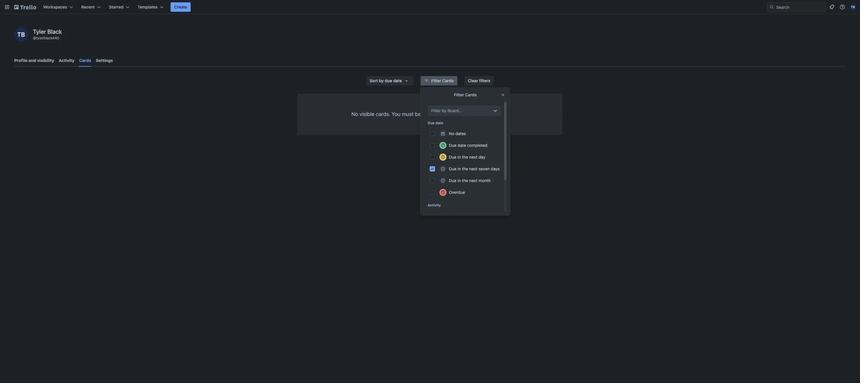 Task type: vqa. For each thing, say whether or not it's contained in the screenshot.
the bottommost add a card
no



Task type: locate. For each thing, give the bounding box(es) containing it.
in for due in the next seven days
[[458, 167, 461, 172]]

tyler
[[33, 28, 46, 35]]

3 the from the top
[[462, 178, 469, 183]]

due down no dates
[[449, 143, 457, 148]]

no dates
[[449, 131, 466, 136]]

month
[[479, 178, 491, 183]]

0 vertical spatial date
[[394, 78, 402, 83]]

filter cards
[[432, 78, 454, 83], [454, 92, 477, 97]]

tylerblack440
[[36, 36, 59, 40]]

due down no visible cards. you must be added to a card for it to appear here.
[[428, 121, 435, 125]]

1 vertical spatial next
[[470, 167, 478, 172]]

0 horizontal spatial filter cards
[[432, 78, 454, 83]]

1 vertical spatial in
[[458, 167, 461, 172]]

to left a
[[439, 111, 444, 117]]

1 horizontal spatial no
[[449, 131, 455, 136]]

by for sort
[[379, 78, 384, 83]]

cards left clear
[[443, 78, 454, 83]]

the down due in the next day
[[462, 167, 469, 172]]

tyler black (tylerblack440) image
[[850, 4, 857, 11]]

it
[[469, 111, 472, 117]]

2 vertical spatial next
[[470, 178, 478, 183]]

due
[[428, 121, 435, 125], [449, 143, 457, 148], [449, 155, 457, 160], [449, 167, 457, 172], [449, 178, 457, 183]]

completed
[[468, 143, 488, 148]]

due down due date completed
[[449, 155, 457, 160]]

0 vertical spatial filter
[[432, 78, 442, 83]]

1 vertical spatial activity
[[428, 203, 441, 208]]

0 vertical spatial cards
[[79, 58, 91, 63]]

1 horizontal spatial activity
[[428, 203, 441, 208]]

1 horizontal spatial cards
[[443, 78, 454, 83]]

days
[[491, 167, 500, 172]]

settings link
[[96, 55, 113, 66]]

no for no visible cards. you must be added to a card for it to appear here.
[[352, 111, 359, 117]]

0 horizontal spatial activity
[[59, 58, 74, 63]]

date down no visible cards. you must be added to a card for it to appear here.
[[436, 121, 444, 125]]

3 in from the top
[[458, 178, 461, 183]]

workspaces
[[43, 4, 67, 9]]

cards down clear
[[466, 92, 477, 97]]

2 in from the top
[[458, 167, 461, 172]]

0 horizontal spatial no
[[352, 111, 359, 117]]

no left dates
[[449, 131, 455, 136]]

0 vertical spatial in
[[458, 155, 461, 160]]

filter cards button
[[421, 76, 458, 86]]

0 horizontal spatial cards
[[79, 58, 91, 63]]

0 vertical spatial filter cards
[[432, 78, 454, 83]]

sort
[[370, 78, 378, 83]]

next left the day
[[470, 155, 478, 160]]

in
[[458, 155, 461, 160], [458, 167, 461, 172], [458, 178, 461, 183]]

by
[[379, 78, 384, 83], [442, 108, 447, 113]]

2 the from the top
[[462, 167, 469, 172]]

due down due in the next day
[[449, 167, 457, 172]]

1 vertical spatial by
[[442, 108, 447, 113]]

cards
[[79, 58, 91, 63], [443, 78, 454, 83], [466, 92, 477, 97]]

the up overdue
[[462, 178, 469, 183]]

1 vertical spatial cards
[[443, 78, 454, 83]]

1 horizontal spatial filter cards
[[454, 92, 477, 97]]

1 vertical spatial date
[[436, 121, 444, 125]]

due for due in the next month
[[449, 178, 457, 183]]

the for month
[[462, 178, 469, 183]]

1 horizontal spatial by
[[442, 108, 447, 113]]

1 next from the top
[[470, 155, 478, 160]]

templates button
[[134, 2, 167, 12]]

1 horizontal spatial date
[[436, 121, 444, 125]]

in up overdue
[[458, 178, 461, 183]]

filter
[[432, 78, 442, 83], [454, 92, 464, 97], [432, 108, 441, 113]]

cards.
[[376, 111, 391, 117]]

in down due in the next day
[[458, 167, 461, 172]]

by left card
[[442, 108, 447, 113]]

in for due in the next day
[[458, 155, 461, 160]]

2 next from the top
[[470, 167, 478, 172]]

clear filters button
[[465, 76, 494, 86]]

date
[[394, 78, 402, 83], [436, 121, 444, 125], [458, 143, 466, 148]]

filters
[[480, 78, 491, 83]]

create button
[[171, 2, 191, 12]]

2 vertical spatial cards
[[466, 92, 477, 97]]

1 vertical spatial the
[[462, 167, 469, 172]]

due in the next day
[[449, 155, 486, 160]]

2 vertical spatial in
[[458, 178, 461, 183]]

0 vertical spatial the
[[462, 155, 469, 160]]

2 horizontal spatial cards
[[466, 92, 477, 97]]

to
[[439, 111, 444, 117], [473, 111, 478, 117]]

next left month
[[470, 178, 478, 183]]

0 horizontal spatial date
[[394, 78, 402, 83]]

black
[[47, 28, 62, 35]]

cards link
[[79, 55, 91, 67]]

by inside popup button
[[379, 78, 384, 83]]

by left due
[[379, 78, 384, 83]]

date down dates
[[458, 143, 466, 148]]

cards right activity link
[[79, 58, 91, 63]]

date right due
[[394, 78, 402, 83]]

no left the "visible"
[[352, 111, 359, 117]]

seven
[[479, 167, 490, 172]]

0 vertical spatial next
[[470, 155, 478, 160]]

next left seven
[[470, 167, 478, 172]]

2 vertical spatial date
[[458, 143, 466, 148]]

1 vertical spatial no
[[449, 131, 455, 136]]

2 horizontal spatial date
[[458, 143, 466, 148]]

0 vertical spatial no
[[352, 111, 359, 117]]

the down due date completed
[[462, 155, 469, 160]]

the
[[462, 155, 469, 160], [462, 167, 469, 172], [462, 178, 469, 183]]

1 in from the top
[[458, 155, 461, 160]]

in down due date completed
[[458, 155, 461, 160]]

you
[[392, 111, 401, 117]]

3 next from the top
[[470, 178, 478, 183]]

due for due date completed
[[449, 143, 457, 148]]

next
[[470, 155, 478, 160], [470, 167, 478, 172], [470, 178, 478, 183]]

1 the from the top
[[462, 155, 469, 160]]

0 horizontal spatial by
[[379, 78, 384, 83]]

1 to from the left
[[439, 111, 444, 117]]

2 vertical spatial the
[[462, 178, 469, 183]]

due
[[385, 78, 393, 83]]

to right it
[[473, 111, 478, 117]]

no visible cards. you must be added to a card for it to appear here.
[[352, 111, 509, 117]]

0 vertical spatial by
[[379, 78, 384, 83]]

recent
[[81, 4, 95, 9]]

no for no dates
[[449, 131, 455, 136]]

in for due in the next month
[[458, 178, 461, 183]]

no
[[352, 111, 359, 117], [449, 131, 455, 136]]

open information menu image
[[840, 4, 846, 10]]

filter inside button
[[432, 78, 442, 83]]

due up overdue
[[449, 178, 457, 183]]

and
[[28, 58, 36, 63]]

day
[[479, 155, 486, 160]]

templates
[[138, 4, 158, 9]]

activity
[[59, 58, 74, 63], [428, 203, 441, 208]]

0 horizontal spatial to
[[439, 111, 444, 117]]

1 vertical spatial filter cards
[[454, 92, 477, 97]]

1 horizontal spatial to
[[473, 111, 478, 117]]



Task type: describe. For each thing, give the bounding box(es) containing it.
profile and visibility
[[14, 58, 54, 63]]

a
[[445, 111, 448, 117]]

profile
[[14, 58, 27, 63]]

due for due in the next seven days
[[449, 167, 457, 172]]

due for due date
[[428, 121, 435, 125]]

the for day
[[462, 155, 469, 160]]

overdue
[[449, 190, 465, 195]]

activity link
[[59, 55, 74, 66]]

next for day
[[470, 155, 478, 160]]

next for month
[[470, 178, 478, 183]]

1 vertical spatial filter
[[454, 92, 464, 97]]

board...
[[448, 108, 463, 113]]

visible
[[360, 111, 375, 117]]

starred button
[[105, 2, 133, 12]]

tyler black (tylerblack440) image
[[14, 28, 28, 42]]

@
[[33, 36, 36, 40]]

profile and visibility link
[[14, 55, 54, 66]]

visibility
[[37, 58, 54, 63]]

due in the next seven days
[[449, 167, 500, 172]]

due for due in the next day
[[449, 155, 457, 160]]

for
[[461, 111, 468, 117]]

tyler black @ tylerblack440
[[33, 28, 62, 40]]

dates
[[456, 131, 466, 136]]

by for filter
[[442, 108, 447, 113]]

date inside popup button
[[394, 78, 402, 83]]

added
[[423, 111, 438, 117]]

here.
[[497, 111, 509, 117]]

be
[[415, 111, 421, 117]]

sort by due date button
[[366, 76, 414, 86]]

2 vertical spatial filter
[[432, 108, 441, 113]]

primary element
[[0, 0, 861, 14]]

0 vertical spatial activity
[[59, 58, 74, 63]]

sort by due date
[[370, 78, 402, 83]]

Search field
[[775, 3, 826, 11]]

workspaces button
[[40, 2, 77, 12]]

due date
[[428, 121, 444, 125]]

date for due date
[[436, 121, 444, 125]]

clear
[[468, 78, 479, 83]]

0 notifications image
[[829, 4, 836, 11]]

filter by board...
[[432, 108, 463, 113]]

settings
[[96, 58, 113, 63]]

date for due date completed
[[458, 143, 466, 148]]

close popover image
[[501, 93, 506, 97]]

must
[[402, 111, 414, 117]]

search image
[[770, 5, 775, 9]]

card
[[449, 111, 460, 117]]

create
[[174, 4, 187, 9]]

due in the next month
[[449, 178, 491, 183]]

starred
[[109, 4, 124, 9]]

the for seven
[[462, 167, 469, 172]]

2 to from the left
[[473, 111, 478, 117]]

recent button
[[78, 2, 104, 12]]

cards inside button
[[443, 78, 454, 83]]

back to home image
[[14, 2, 36, 12]]

due date completed
[[449, 143, 488, 148]]

appear
[[479, 111, 496, 117]]

filter cards inside button
[[432, 78, 454, 83]]

clear filters
[[468, 78, 491, 83]]

next for seven
[[470, 167, 478, 172]]



